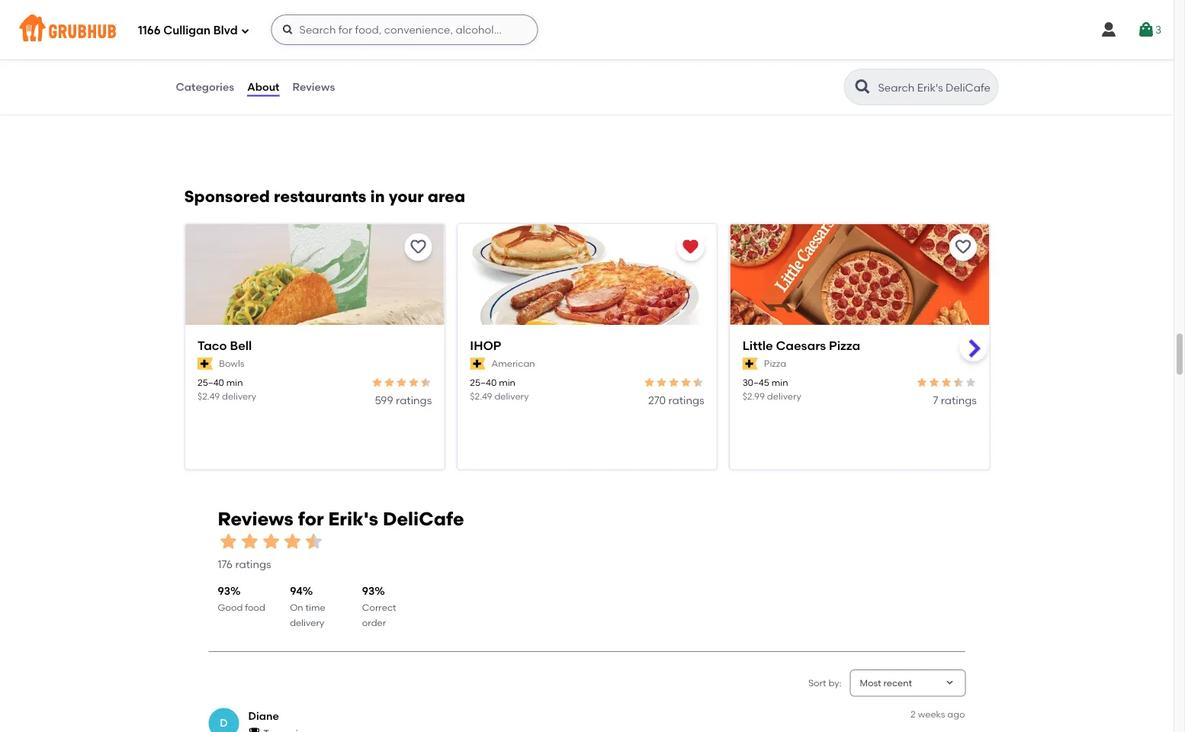Task type: vqa. For each thing, say whether or not it's contained in the screenshot.
bottommost "Beef"
no



Task type: locate. For each thing, give the bounding box(es) containing it.
2 save this restaurant button from the left
[[950, 234, 977, 261]]

$2.49 down american
[[470, 391, 492, 402]]

7
[[933, 394, 939, 407]]

delivery inside 30–45 min $2.99 delivery
[[767, 391, 802, 402]]

2 $2.49 from the left
[[470, 391, 492, 402]]

1 horizontal spatial 93
[[362, 585, 375, 598]]

reviews up 176 ratings
[[218, 508, 294, 530]]

176
[[218, 558, 233, 571]]

culligan
[[163, 24, 211, 37]]

2 weeks ago
[[911, 710, 966, 721]]

saved restaurant image
[[682, 238, 700, 257]]

reviews for reviews for erik's delicafe
[[218, 508, 294, 530]]

$2.49 for ihop
[[470, 391, 492, 402]]

save this restaurant image for taco bell
[[409, 238, 427, 257]]

delivery
[[222, 391, 256, 402], [494, 391, 529, 402], [767, 391, 802, 402], [290, 618, 324, 629]]

2 horizontal spatial min
[[772, 378, 788, 389]]

delivery inside 94 on time delivery
[[290, 618, 324, 629]]

little caesars pizza
[[743, 339, 861, 354]]

delivery for little caesars pizza
[[767, 391, 802, 402]]

2 subscription pass image from the left
[[743, 358, 758, 371]]

93 for 93 good food
[[218, 585, 230, 598]]

1 horizontal spatial svg image
[[1138, 21, 1156, 39]]

0 horizontal spatial subscription pass image
[[470, 358, 485, 371]]

reviews
[[293, 80, 335, 93], [218, 508, 294, 530]]

1 horizontal spatial 25–40 min $2.49 delivery
[[470, 378, 529, 402]]

d
[[220, 717, 228, 730]]

25–40 min $2.49 delivery down bowls
[[197, 378, 256, 402]]

1 vertical spatial delicafe
[[383, 508, 464, 530]]

erik's right for
[[329, 508, 379, 530]]

reviews right about
[[293, 80, 335, 93]]

2 svg image from the left
[[1138, 21, 1156, 39]]

subscription pass image down ihop
[[470, 358, 485, 371]]

1166
[[138, 24, 161, 37]]

0 horizontal spatial svg image
[[1100, 21, 1119, 39]]

94
[[290, 585, 303, 598]]

on
[[290, 602, 303, 613]]

min right 30–45
[[772, 378, 788, 389]]

delivery down time
[[290, 618, 324, 629]]

ratings for ihop
[[668, 394, 704, 407]]

1 horizontal spatial 25–40
[[470, 378, 497, 389]]

2 min from the left
[[499, 378, 515, 389]]

25–40 for ihop
[[470, 378, 497, 389]]

25–40 min $2.49 delivery down american
[[470, 378, 529, 402]]

2 save this restaurant image from the left
[[954, 238, 973, 257]]

subscription pass image for little caesars pizza
[[743, 358, 758, 371]]

pizza right the caesars
[[829, 339, 861, 354]]

save this restaurant button for little caesars pizza
[[950, 234, 977, 261]]

ratings right 270
[[668, 394, 704, 407]]

delicafe
[[304, 42, 349, 55], [383, 508, 464, 530]]

0 horizontal spatial save this restaurant button
[[404, 234, 432, 261]]

1 25–40 min $2.49 delivery from the left
[[197, 378, 256, 402]]

0 horizontal spatial pizza
[[764, 359, 786, 370]]

0 horizontal spatial 25–40
[[197, 378, 224, 389]]

ihop
[[470, 339, 501, 354]]

subscription pass image
[[470, 358, 485, 371], [743, 358, 758, 371]]

1 horizontal spatial $2.49
[[470, 391, 492, 402]]

min down american
[[499, 378, 515, 389]]

1 min from the left
[[226, 378, 243, 389]]

25–40 for taco bell
[[197, 378, 224, 389]]

1 save this restaurant button from the left
[[404, 234, 432, 261]]

ratings right the 599
[[396, 394, 432, 407]]

1 horizontal spatial save this restaurant image
[[954, 238, 973, 257]]

bowls
[[219, 359, 244, 370]]

little
[[743, 339, 773, 354]]

ago
[[948, 710, 966, 721]]

7 ratings
[[933, 394, 977, 407]]

svg image
[[1100, 21, 1119, 39], [1138, 21, 1156, 39]]

1166 culligan blvd
[[138, 24, 238, 37]]

pizza down little
[[764, 359, 786, 370]]

25–40
[[197, 378, 224, 389], [470, 378, 497, 389]]

ratings
[[396, 394, 432, 407], [668, 394, 704, 407], [941, 394, 977, 407], [235, 558, 271, 571]]

svg image
[[282, 24, 294, 36], [241, 26, 250, 35]]

min down bowls
[[226, 378, 243, 389]]

25–40 down american
[[470, 378, 497, 389]]

ratings for taco bell
[[396, 394, 432, 407]]

0 vertical spatial erik's
[[276, 42, 302, 55]]

trophy icon image
[[248, 727, 261, 733]]

2 93 from the left
[[362, 585, 375, 598]]

Sort by: field
[[860, 677, 913, 690]]

diane
[[248, 710, 279, 723]]

0 horizontal spatial min
[[226, 378, 243, 389]]

delivery for ihop
[[494, 391, 529, 402]]

30–45 min $2.99 delivery
[[743, 378, 802, 402]]

0 horizontal spatial save this restaurant image
[[409, 238, 427, 257]]

270 ratings
[[648, 394, 704, 407]]

erik's right about on the left top of the page
[[276, 42, 302, 55]]

reviews button
[[292, 60, 336, 114]]

svg image right "blvd" at the left of the page
[[241, 26, 250, 35]]

erik's
[[276, 42, 302, 55], [329, 508, 379, 530]]

subscription pass image for ihop
[[470, 358, 485, 371]]

2 25–40 from the left
[[470, 378, 497, 389]]

0 horizontal spatial 93
[[218, 585, 230, 598]]

93 up good
[[218, 585, 230, 598]]

sort
[[809, 678, 827, 689]]

good
[[218, 602, 243, 613]]

caesars
[[776, 339, 826, 354]]

$2.49 down subscription pass image
[[197, 391, 220, 402]]

in
[[371, 187, 385, 207]]

2 25–40 min $2.49 delivery from the left
[[470, 378, 529, 402]]

$2.49
[[197, 391, 220, 402], [470, 391, 492, 402]]

delivery for taco bell
[[222, 391, 256, 402]]

93 inside 93 correct order
[[362, 585, 375, 598]]

93 inside 93 good food
[[218, 585, 230, 598]]

delivery down bowls
[[222, 391, 256, 402]]

save this restaurant image
[[409, 238, 427, 257], [954, 238, 973, 257]]

1 subscription pass image from the left
[[470, 358, 485, 371]]

save this restaurant button for taco bell
[[404, 234, 432, 261]]

save this restaurant button
[[404, 234, 432, 261], [950, 234, 977, 261]]

1 93 from the left
[[218, 585, 230, 598]]

1 horizontal spatial min
[[499, 378, 515, 389]]

min inside 30–45 min $2.99 delivery
[[772, 378, 788, 389]]

94 on time delivery
[[290, 585, 326, 629]]

93 up correct
[[362, 585, 375, 598]]

1 horizontal spatial erik's
[[329, 508, 379, 530]]

area
[[428, 187, 466, 207]]

0 vertical spatial delicafe
[[304, 42, 349, 55]]

min
[[226, 378, 243, 389], [499, 378, 515, 389], [772, 378, 788, 389]]

599
[[375, 394, 393, 407]]

ratings right the 7
[[941, 394, 977, 407]]

delivery down american
[[494, 391, 529, 402]]

recent
[[884, 678, 913, 689]]

1 $2.49 from the left
[[197, 391, 220, 402]]

0 horizontal spatial delicafe
[[304, 42, 349, 55]]

star icon image
[[371, 377, 383, 389], [383, 377, 395, 389], [395, 377, 407, 389], [407, 377, 420, 389], [420, 377, 432, 389], [420, 377, 432, 389], [643, 377, 656, 389], [656, 377, 668, 389], [668, 377, 680, 389], [680, 377, 692, 389], [692, 377, 704, 389], [692, 377, 704, 389], [916, 377, 928, 389], [928, 377, 940, 389], [940, 377, 953, 389], [953, 377, 965, 389], [953, 377, 965, 389], [965, 377, 977, 389], [218, 532, 239, 553], [239, 532, 261, 553], [261, 532, 282, 553], [282, 532, 303, 553], [303, 532, 325, 553], [303, 532, 325, 553]]

0 horizontal spatial 25–40 min $2.49 delivery
[[197, 378, 256, 402]]

25–40 min $2.49 delivery
[[197, 378, 256, 402], [470, 378, 529, 402]]

1 horizontal spatial subscription pass image
[[743, 358, 758, 371]]

1 25–40 from the left
[[197, 378, 224, 389]]

search icon image
[[854, 78, 873, 96]]

1 save this restaurant image from the left
[[409, 238, 427, 257]]

25–40 down subscription pass image
[[197, 378, 224, 389]]

pizza
[[829, 339, 861, 354], [764, 359, 786, 370]]

delivery right $2.99
[[767, 391, 802, 402]]

2
[[911, 710, 916, 721]]

93
[[218, 585, 230, 598], [362, 585, 375, 598]]

pro button
[[1126, 423, 1186, 450]]

taco bell
[[197, 339, 252, 354]]

1 horizontal spatial save this restaurant button
[[950, 234, 977, 261]]

0 vertical spatial reviews
[[293, 80, 335, 93]]

subscription pass image down little
[[743, 358, 758, 371]]

svg image up view more about erik's delicafe
[[282, 24, 294, 36]]

1 vertical spatial pizza
[[764, 359, 786, 370]]

3 min from the left
[[772, 378, 788, 389]]

weeks
[[919, 710, 946, 721]]

1 vertical spatial reviews
[[218, 508, 294, 530]]

0 horizontal spatial $2.49
[[197, 391, 220, 402]]

reviews inside button
[[293, 80, 335, 93]]

save this restaurant image for little caesars pizza
[[954, 238, 973, 257]]

caret down icon image
[[944, 678, 957, 690]]

1 horizontal spatial pizza
[[829, 339, 861, 354]]

little caesars pizza logo image
[[730, 225, 989, 353]]



Task type: describe. For each thing, give the bounding box(es) containing it.
Search Erik's DeliCafe search field
[[877, 80, 994, 95]]

about
[[242, 42, 273, 55]]

270
[[648, 394, 666, 407]]

american
[[491, 359, 535, 370]]

93 good food
[[218, 585, 265, 613]]

30–45
[[743, 378, 769, 389]]

ratings right 176
[[235, 558, 271, 571]]

1 horizontal spatial svg image
[[282, 24, 294, 36]]

order
[[362, 618, 386, 629]]

0 horizontal spatial erik's
[[276, 42, 302, 55]]

ihop logo image
[[458, 225, 717, 353]]

food
[[245, 602, 265, 613]]

93 correct order
[[362, 585, 397, 629]]

3
[[1156, 23, 1162, 36]]

min for taco bell
[[226, 378, 243, 389]]

time
[[306, 602, 326, 613]]

by:
[[829, 678, 842, 689]]

taco bell logo image
[[185, 225, 444, 353]]

599 ratings
[[375, 394, 432, 407]]

categories button
[[175, 60, 235, 114]]

bell
[[230, 339, 252, 354]]

svg image inside 3 button
[[1138, 21, 1156, 39]]

taco bell link
[[197, 338, 432, 355]]

sponsored restaurants in your area
[[184, 187, 466, 207]]

categories
[[176, 80, 234, 93]]

most recent
[[860, 678, 913, 689]]

for
[[298, 508, 324, 530]]

ihop link
[[470, 338, 704, 355]]

most
[[860, 678, 882, 689]]

your
[[389, 187, 424, 207]]

$2.99
[[743, 391, 765, 402]]

main navigation navigation
[[0, 0, 1174, 60]]

$2.49 for taco bell
[[197, 391, 220, 402]]

restaurants
[[274, 187, 367, 207]]

sponsored
[[184, 187, 270, 207]]

more
[[212, 42, 239, 55]]

subscription pass image
[[197, 358, 213, 371]]

min for little caesars pizza
[[772, 378, 788, 389]]

blvd
[[213, 24, 238, 37]]

176 ratings
[[218, 558, 271, 571]]

Search for food, convenience, alcohol... search field
[[271, 14, 538, 45]]

0 horizontal spatial svg image
[[241, 26, 250, 35]]

pro
[[1172, 430, 1186, 443]]

taco
[[197, 339, 227, 354]]

93 for 93 correct order
[[362, 585, 375, 598]]

reviews for reviews
[[293, 80, 335, 93]]

reviews for erik's delicafe
[[218, 508, 464, 530]]

3 button
[[1138, 16, 1162, 43]]

correct
[[362, 602, 397, 613]]

about
[[247, 80, 280, 93]]

25–40 min $2.49 delivery for ihop
[[470, 378, 529, 402]]

view more about erik's delicafe
[[185, 42, 349, 55]]

min for ihop
[[499, 378, 515, 389]]

ratings for little caesars pizza
[[941, 394, 977, 407]]

1 horizontal spatial delicafe
[[383, 508, 464, 530]]

about button
[[247, 60, 280, 114]]

0 vertical spatial pizza
[[829, 339, 861, 354]]

25–40 min $2.49 delivery for taco bell
[[197, 378, 256, 402]]

1 vertical spatial erik's
[[329, 508, 379, 530]]

sort by:
[[809, 678, 842, 689]]

saved restaurant button
[[677, 234, 704, 261]]

view
[[185, 42, 210, 55]]

1 svg image from the left
[[1100, 21, 1119, 39]]

little caesars pizza link
[[743, 338, 977, 355]]



